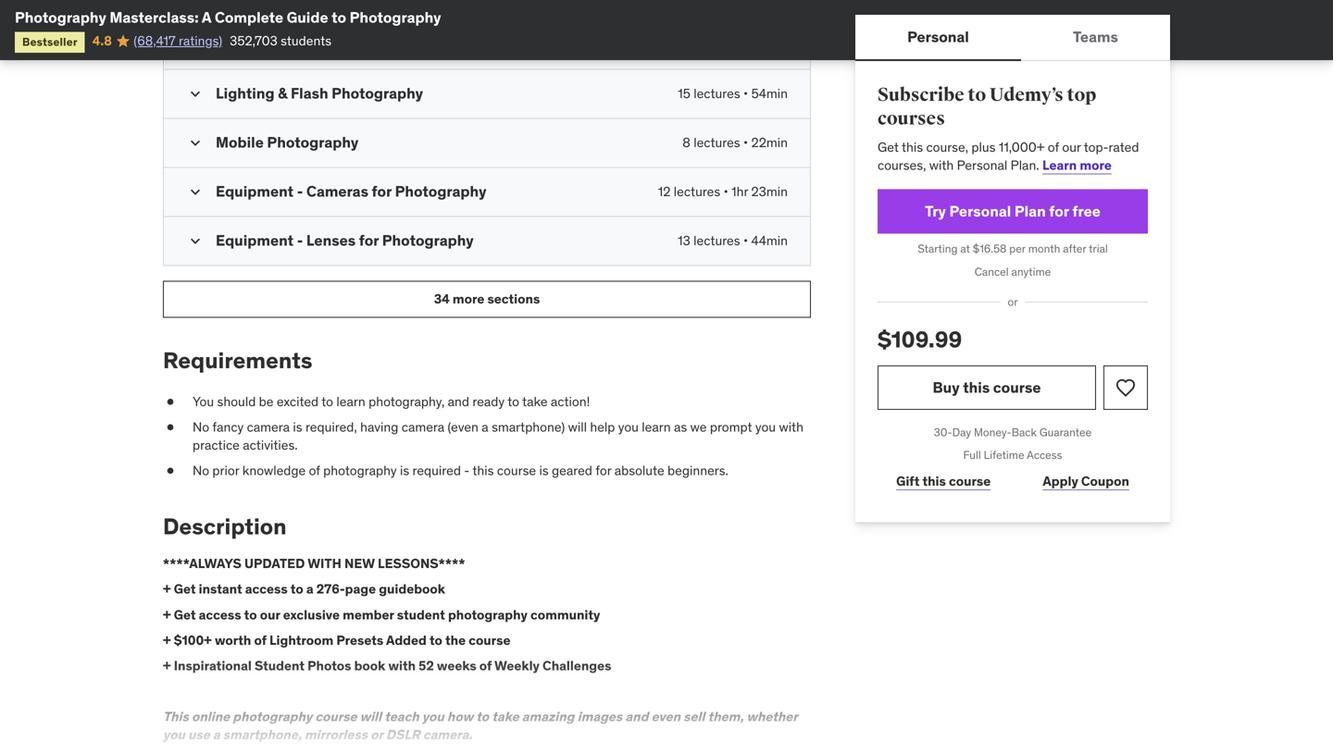 Task type: describe. For each thing, give the bounding box(es) containing it.
34
[[434, 291, 450, 308]]

back
[[1012, 425, 1037, 440]]

instant
[[199, 581, 242, 598]]

geared
[[552, 463, 592, 479]]

2 camera from the left
[[402, 419, 445, 436]]

camera.
[[423, 727, 472, 744]]

as
[[674, 419, 687, 436]]

23min
[[751, 183, 788, 200]]

- for lenses
[[297, 231, 303, 250]]

11,000+
[[999, 139, 1045, 155]]

course inside 'gift this course' link
[[949, 473, 991, 490]]

help
[[590, 419, 615, 436]]

learn inside no fancy camera is required, having camera (even a smartphone) will help you learn as we prompt you with practice activities.
[[642, 419, 671, 436]]

personal inside button
[[907, 27, 969, 46]]

fancy
[[212, 419, 244, 436]]

you up the camera.
[[422, 709, 444, 726]]

tab list containing personal
[[856, 15, 1170, 61]]

small image for lighting
[[186, 85, 205, 103]]

with inside ****always updated with new lessons**** + get instant access to a 276-page guidebook + get access to our exclusive member student photography community + $100+ worth of lightroom presets added to the course + inspirational student photos book with 52 weeks of weekly challenges
[[388, 658, 416, 675]]

subscribe
[[878, 84, 965, 106]]

teach
[[384, 709, 419, 726]]

prior
[[212, 463, 239, 479]]

no for no prior knowledge of photography is required -  this course is geared for absolute beginners.
[[193, 463, 209, 479]]

requirements
[[163, 347, 312, 375]]

gift
[[896, 473, 920, 490]]

will inside this online photography course will teach you how to take amazing images and even sell them, whether you use a smartphone, mirrorless or dslr camera.
[[360, 709, 382, 726]]

complete
[[215, 8, 283, 27]]

you down this
[[163, 727, 185, 744]]

money-
[[974, 425, 1012, 440]]

cancel
[[975, 265, 1009, 279]]

lectures for equipment - lenses for photography
[[694, 233, 740, 249]]

to right guide
[[332, 8, 346, 27]]

coupon
[[1081, 473, 1130, 490]]

13 lectures • 44min
[[678, 233, 788, 249]]

to left the a 276-
[[291, 581, 303, 598]]

for for plan
[[1049, 202, 1069, 221]]

0 vertical spatial take
[[522, 393, 548, 410]]

you should be excited to learn photography, and ready to take action!
[[193, 393, 590, 410]]

action!
[[551, 393, 590, 410]]

to up worth
[[244, 607, 257, 623]]

0 horizontal spatial learn
[[336, 393, 365, 410]]

course inside ****always updated with new lessons**** + get instant access to a 276-page guidebook + get access to our exclusive member student photography community + $100+ worth of lightroom presets added to the course + inspirational student photos book with 52 weeks of weekly challenges
[[469, 632, 511, 649]]

inspirational
[[174, 658, 252, 675]]

this for get
[[902, 139, 923, 155]]

student
[[255, 658, 305, 675]]

of right weeks at left
[[479, 658, 492, 675]]

for for lenses
[[359, 231, 379, 250]]

this online photography course will teach you how to take amazing images and even sell them, whether you use a smartphone, mirrorless or dslr camera.
[[163, 709, 798, 744]]

for right geared
[[596, 463, 611, 479]]

2 vertical spatial get
[[174, 607, 196, 623]]

xsmall image for no
[[163, 462, 178, 480]]

mobile
[[216, 133, 264, 152]]

challenges
[[543, 658, 612, 675]]

****always updated
[[163, 556, 305, 572]]

you right help
[[618, 419, 639, 436]]

lectures for mobile photography
[[694, 134, 740, 151]]

12
[[658, 183, 671, 200]]

this for gift
[[923, 473, 946, 490]]

to inside subscribe to udemy's top courses
[[968, 84, 986, 106]]

buy this course button
[[878, 366, 1096, 410]]

34 more sections button
[[163, 281, 811, 318]]

masterclass:
[[110, 8, 199, 27]]

- for cameras
[[297, 182, 303, 201]]

per
[[1010, 242, 1026, 256]]

at
[[961, 242, 970, 256]]

3 + from the top
[[163, 632, 171, 649]]

try personal plan for free link
[[878, 189, 1148, 234]]

you
[[193, 393, 214, 410]]

buy
[[933, 378, 960, 397]]

lectures for equipment - cameras for photography
[[674, 183, 721, 200]]

12 lectures • 1hr 23min
[[658, 183, 788, 200]]

lighting
[[216, 84, 275, 103]]

exclusive
[[283, 607, 340, 623]]

free
[[1073, 202, 1101, 221]]

plus
[[972, 139, 996, 155]]

even
[[651, 709, 681, 726]]

added
[[386, 632, 427, 649]]

take inside this online photography course will teach you how to take amazing images and even sell them, whether you use a smartphone, mirrorless or dslr camera.
[[492, 709, 519, 726]]

small image for equipment - lenses for photography
[[186, 232, 205, 251]]

a inside this online photography course will teach you how to take amazing images and even sell them, whether you use a smartphone, mirrorless or dslr camera.
[[213, 727, 220, 744]]

8 lectures • 22min
[[683, 134, 788, 151]]

equipment for equipment - cameras for photography
[[216, 182, 294, 201]]

try
[[925, 202, 946, 221]]

photography,
[[369, 393, 445, 410]]

ratings)
[[179, 32, 222, 49]]

$16.58
[[973, 242, 1007, 256]]

udemy's
[[990, 84, 1064, 106]]

• for lighting & flash photography
[[744, 85, 748, 102]]

whether
[[747, 709, 798, 726]]

should
[[217, 393, 256, 410]]

prompt
[[710, 419, 752, 436]]

4.8
[[92, 32, 112, 49]]

smartphone)
[[492, 419, 565, 436]]

2 horizontal spatial is
[[539, 463, 549, 479]]

equipment - lenses for photography
[[216, 231, 474, 250]]

plan
[[1015, 202, 1046, 221]]

courses
[[878, 108, 945, 130]]

knowledge
[[242, 463, 306, 479]]

after
[[1063, 242, 1087, 256]]

our inside ****always updated with new lessons**** + get instant access to a 276-page guidebook + get access to our exclusive member student photography community + $100+ worth of lightroom presets added to the course + inspirational student photos book with 52 weeks of weekly challenges
[[260, 607, 280, 623]]

of right knowledge
[[309, 463, 320, 479]]

this for buy
[[963, 378, 990, 397]]

(68,417 ratings)
[[134, 32, 222, 49]]

0 horizontal spatial access
[[199, 607, 241, 623]]

22min
[[751, 134, 788, 151]]

to right ready
[[508, 393, 519, 410]]

with inside no fancy camera is required, having camera (even a smartphone) will help you learn as we prompt you with practice activities.
[[779, 419, 804, 436]]

plan.
[[1011, 157, 1040, 174]]

required,
[[306, 419, 357, 436]]

no for no fancy camera is required, having camera (even a smartphone) will help you learn as we prompt you with practice activities.
[[193, 419, 209, 436]]

1 small image from the top
[[186, 36, 205, 54]]

anytime
[[1012, 265, 1051, 279]]

guarantee
[[1040, 425, 1092, 440]]

weeks
[[437, 658, 477, 675]]

a 276-
[[306, 581, 345, 598]]

starting at $16.58 per month after trial cancel anytime
[[918, 242, 1108, 279]]

absolute
[[615, 463, 665, 479]]

is inside no fancy camera is required, having camera (even a smartphone) will help you learn as we prompt you with practice activities.
[[293, 419, 302, 436]]

small image for mobile
[[186, 134, 205, 152]]

mobile photography
[[216, 133, 359, 152]]

buy this course
[[933, 378, 1041, 397]]

book
[[354, 658, 385, 675]]

top-
[[1084, 139, 1109, 155]]

subscribe to udemy's top courses
[[878, 84, 1097, 130]]



Task type: locate. For each thing, give the bounding box(es) containing it.
0 vertical spatial no
[[193, 419, 209, 436]]

learn more
[[1043, 157, 1112, 174]]

1 vertical spatial -
[[297, 231, 303, 250]]

2 small image from the top
[[186, 85, 205, 103]]

with new lessons****
[[308, 556, 465, 572]]

guidebook
[[379, 581, 445, 598]]

personal up subscribe
[[907, 27, 969, 46]]

+ left instant
[[163, 581, 171, 598]]

lectures for lighting & flash photography
[[694, 85, 740, 102]]

lectures right 15
[[694, 85, 740, 102]]

of inside get this course, plus 11,000+ of our top-rated courses, with personal plan.
[[1048, 139, 1059, 155]]

• left 22min
[[744, 134, 748, 151]]

personal up $16.58
[[950, 202, 1011, 221]]

52
[[419, 658, 434, 675]]

0 vertical spatial -
[[297, 182, 303, 201]]

presets
[[336, 632, 384, 649]]

1 horizontal spatial access
[[245, 581, 288, 598]]

for right cameras
[[372, 182, 392, 201]]

1 horizontal spatial is
[[400, 463, 409, 479]]

for left free
[[1049, 202, 1069, 221]]

0 vertical spatial more
[[1080, 157, 1112, 174]]

excited
[[277, 393, 319, 410]]

cameras
[[306, 182, 368, 201]]

xsmall image
[[163, 419, 178, 437]]

is left geared
[[539, 463, 549, 479]]

camera up the activities.
[[247, 419, 290, 436]]

access
[[245, 581, 288, 598], [199, 607, 241, 623]]

1 vertical spatial personal
[[957, 157, 1008, 174]]

with right prompt
[[779, 419, 804, 436]]

course down "full"
[[949, 473, 991, 490]]

1 vertical spatial our
[[260, 607, 280, 623]]

how
[[447, 709, 473, 726]]

for
[[372, 182, 392, 201], [1049, 202, 1069, 221], [359, 231, 379, 250], [596, 463, 611, 479]]

camera down photography,
[[402, 419, 445, 436]]

of right worth
[[254, 632, 267, 649]]

activities.
[[243, 437, 298, 454]]

1 horizontal spatial learn
[[642, 419, 671, 436]]

(68,417
[[134, 32, 176, 49]]

1 vertical spatial with
[[779, 419, 804, 436]]

2 horizontal spatial photography
[[448, 607, 528, 623]]

equipment down "mobile"
[[216, 182, 294, 201]]

course right the
[[469, 632, 511, 649]]

1 horizontal spatial our
[[1062, 139, 1081, 155]]

wishlist image
[[1115, 377, 1137, 399]]

- left 'lenses'
[[297, 231, 303, 250]]

1 horizontal spatial more
[[1080, 157, 1112, 174]]

1 + from the top
[[163, 581, 171, 598]]

access down instant
[[199, 607, 241, 623]]

course up back
[[993, 378, 1041, 397]]

1 horizontal spatial and
[[625, 709, 649, 726]]

0 vertical spatial small image
[[186, 183, 205, 202]]

photography inside ****always updated with new lessons**** + get instant access to a 276-page guidebook + get access to our exclusive member student photography community + $100+ worth of lightroom presets added to the course + inspirational student photos book with 52 weeks of weekly challenges
[[448, 607, 528, 623]]

2 small image from the top
[[186, 232, 205, 251]]

lifetime
[[984, 448, 1025, 463]]

1 vertical spatial equipment
[[216, 231, 294, 250]]

0 horizontal spatial more
[[453, 291, 485, 308]]

xsmall image for you
[[163, 393, 178, 411]]

for right 'lenses'
[[359, 231, 379, 250]]

take up 'smartphone)'
[[522, 393, 548, 410]]

0 vertical spatial equipment
[[216, 182, 294, 201]]

small image left lighting
[[186, 85, 205, 103]]

34 more sections
[[434, 291, 540, 308]]

personal down plus
[[957, 157, 1008, 174]]

more for learn
[[1080, 157, 1112, 174]]

1 vertical spatial access
[[199, 607, 241, 623]]

apply
[[1043, 473, 1079, 490]]

1 vertical spatial more
[[453, 291, 485, 308]]

(even
[[448, 419, 479, 436]]

xsmall image down xsmall icon
[[163, 462, 178, 480]]

to left "udemy's"
[[968, 84, 986, 106]]

with left "52"
[[388, 658, 416, 675]]

4 + from the top
[[163, 658, 171, 675]]

a inside no fancy camera is required, having camera (even a smartphone) will help you learn as we prompt you with practice activities.
[[482, 419, 489, 436]]

0 vertical spatial xsmall image
[[163, 393, 178, 411]]

equipment - cameras for photography
[[216, 182, 487, 201]]

get inside get this course, plus 11,000+ of our top-rated courses, with personal plan.
[[878, 139, 899, 155]]

our inside get this course, plus 11,000+ of our top-rated courses, with personal plan.
[[1062, 139, 1081, 155]]

1 vertical spatial no
[[193, 463, 209, 479]]

small image left "mobile"
[[186, 134, 205, 152]]

0 horizontal spatial photography
[[233, 709, 312, 726]]

of up learn
[[1048, 139, 1059, 155]]

use
[[188, 727, 210, 744]]

1 camera from the left
[[247, 419, 290, 436]]

course inside this online photography course will teach you how to take amazing images and even sell them, whether you use a smartphone, mirrorless or dslr camera.
[[315, 709, 357, 726]]

+
[[163, 581, 171, 598], [163, 607, 171, 623], [163, 632, 171, 649], [163, 658, 171, 675]]

this
[[902, 139, 923, 155], [963, 378, 990, 397], [473, 463, 494, 479], [923, 473, 946, 490]]

• left 54min
[[744, 85, 748, 102]]

2 vertical spatial with
[[388, 658, 416, 675]]

tab list
[[856, 15, 1170, 61]]

course inside buy this course button
[[993, 378, 1041, 397]]

community
[[531, 607, 600, 623]]

get up $100+
[[174, 607, 196, 623]]

this right gift
[[923, 473, 946, 490]]

flash
[[291, 84, 328, 103]]

0 vertical spatial small image
[[186, 36, 205, 54]]

xsmall image up xsmall icon
[[163, 393, 178, 411]]

course down no fancy camera is required, having camera (even a smartphone) will help you learn as we prompt you with practice activities.
[[497, 463, 536, 479]]

get left instant
[[174, 581, 196, 598]]

them,
[[708, 709, 744, 726]]

to right how
[[476, 709, 489, 726]]

apply coupon
[[1043, 473, 1130, 490]]

access
[[1027, 448, 1062, 463]]

352,703 students
[[230, 32, 332, 49]]

$100+
[[174, 632, 212, 649]]

no prior knowledge of photography is required -  this course is geared for absolute beginners.
[[193, 463, 729, 479]]

take left amazing
[[492, 709, 519, 726]]

lectures right 8
[[694, 134, 740, 151]]

0 horizontal spatial a
[[213, 727, 220, 744]]

photos
[[307, 658, 351, 675]]

and
[[448, 393, 469, 410], [625, 709, 649, 726]]

top
[[1067, 84, 1097, 106]]

this inside button
[[963, 378, 990, 397]]

small image
[[186, 183, 205, 202], [186, 232, 205, 251]]

more right 34
[[453, 291, 485, 308]]

more inside button
[[453, 291, 485, 308]]

2 vertical spatial personal
[[950, 202, 1011, 221]]

0 vertical spatial and
[[448, 393, 469, 410]]

0 vertical spatial will
[[568, 419, 587, 436]]

be
[[259, 393, 274, 410]]

for inside try personal plan for free link
[[1049, 202, 1069, 221]]

you
[[618, 419, 639, 436], [755, 419, 776, 436], [422, 709, 444, 726], [163, 727, 185, 744]]

lectures right 12
[[674, 183, 721, 200]]

apply coupon button
[[1024, 463, 1148, 500]]

a
[[202, 8, 211, 27]]

1 horizontal spatial will
[[568, 419, 587, 436]]

0 horizontal spatial and
[[448, 393, 469, 410]]

2 xsmall image from the top
[[163, 462, 178, 480]]

no left "prior"
[[193, 463, 209, 479]]

1 vertical spatial photography
[[448, 607, 528, 623]]

2 + from the top
[[163, 607, 171, 623]]

• for equipment - lenses for photography
[[743, 233, 748, 249]]

1 vertical spatial and
[[625, 709, 649, 726]]

sections
[[487, 291, 540, 308]]

personal
[[907, 27, 969, 46], [957, 157, 1008, 174], [950, 202, 1011, 221]]

photography
[[323, 463, 397, 479], [448, 607, 528, 623], [233, 709, 312, 726]]

1 vertical spatial will
[[360, 709, 382, 726]]

learn
[[1043, 157, 1077, 174]]

this down no fancy camera is required, having camera (even a smartphone) will help you learn as we prompt you with practice activities.
[[473, 463, 494, 479]]

0 vertical spatial a
[[482, 419, 489, 436]]

sell
[[683, 709, 705, 726]]

practice
[[193, 437, 240, 454]]

ready
[[473, 393, 505, 410]]

access down ****always updated at the left bottom of page
[[245, 581, 288, 598]]

more down top-
[[1080, 157, 1112, 174]]

0 vertical spatial get
[[878, 139, 899, 155]]

learn more link
[[1043, 157, 1112, 174]]

more
[[1080, 157, 1112, 174], [453, 291, 485, 308]]

1 equipment from the top
[[216, 182, 294, 201]]

0 vertical spatial photography
[[323, 463, 397, 479]]

- right required
[[464, 463, 470, 479]]

gift this course link
[[878, 463, 1010, 500]]

2 equipment from the top
[[216, 231, 294, 250]]

mirrorless
[[305, 727, 368, 744]]

full
[[963, 448, 981, 463]]

1 horizontal spatial take
[[522, 393, 548, 410]]

more for 34
[[453, 291, 485, 308]]

this inside get this course, plus 11,000+ of our top-rated courses, with personal plan.
[[902, 139, 923, 155]]

$109.99
[[878, 326, 962, 354]]

equipment left 'lenses'
[[216, 231, 294, 250]]

2 vertical spatial -
[[464, 463, 470, 479]]

• for mobile photography
[[744, 134, 748, 151]]

2 horizontal spatial with
[[929, 157, 954, 174]]

this up courses,
[[902, 139, 923, 155]]

get up courses,
[[878, 139, 899, 155]]

courses,
[[878, 157, 926, 174]]

2 vertical spatial photography
[[233, 709, 312, 726]]

photography up smartphone,
[[233, 709, 312, 726]]

lectures
[[694, 85, 740, 102], [694, 134, 740, 151], [674, 183, 721, 200], [694, 233, 740, 249]]

1 horizontal spatial a
[[482, 419, 489, 436]]

30-day money-back guarantee full lifetime access
[[934, 425, 1092, 463]]

photography
[[15, 8, 106, 27], [350, 8, 441, 27], [332, 84, 423, 103], [267, 133, 359, 152], [395, 182, 487, 201], [382, 231, 474, 250]]

1 vertical spatial small image
[[186, 85, 205, 103]]

• for equipment - cameras for photography
[[724, 183, 728, 200]]

1 vertical spatial learn
[[642, 419, 671, 436]]

beginners.
[[668, 463, 729, 479]]

learn up the required,
[[336, 393, 365, 410]]

lectures right the 13
[[694, 233, 740, 249]]

to inside this online photography course will teach you how to take amazing images and even sell them, whether you use a smartphone, mirrorless or dslr camera.
[[476, 709, 489, 726]]

will inside no fancy camera is required, having camera (even a smartphone) will help you learn as we prompt you with practice activities.
[[568, 419, 587, 436]]

this right "buy" at the bottom
[[963, 378, 990, 397]]

-
[[297, 182, 303, 201], [297, 231, 303, 250], [464, 463, 470, 479]]

lenses
[[306, 231, 356, 250]]

+ left $100+
[[163, 632, 171, 649]]

bestseller
[[22, 35, 78, 49]]

student
[[397, 607, 445, 623]]

course up the mirrorless
[[315, 709, 357, 726]]

photography down having
[[323, 463, 397, 479]]

1 horizontal spatial camera
[[402, 419, 445, 436]]

small image for equipment - cameras for photography
[[186, 183, 205, 202]]

will left help
[[568, 419, 587, 436]]

lightroom
[[269, 632, 334, 649]]

for for cameras
[[372, 182, 392, 201]]

amazing
[[522, 709, 575, 726]]

1 vertical spatial small image
[[186, 232, 205, 251]]

page
[[345, 581, 376, 598]]

1 vertical spatial a
[[213, 727, 220, 744]]

is left required
[[400, 463, 409, 479]]

2 no from the top
[[193, 463, 209, 479]]

1 small image from the top
[[186, 183, 205, 202]]

gift this course
[[896, 473, 991, 490]]

1 vertical spatial xsmall image
[[163, 462, 178, 480]]

small image down a
[[186, 36, 205, 54]]

+ down ****always updated at the left bottom of page
[[163, 607, 171, 623]]

0 vertical spatial learn
[[336, 393, 365, 410]]

and inside this online photography course will teach you how to take amazing images and even sell them, whether you use a smartphone, mirrorless or dslr camera.
[[625, 709, 649, 726]]

0 horizontal spatial camera
[[247, 419, 290, 436]]

1 xsmall image from the top
[[163, 393, 178, 411]]

to up the required,
[[322, 393, 333, 410]]

and left even
[[625, 709, 649, 726]]

0 horizontal spatial take
[[492, 709, 519, 726]]

you right prompt
[[755, 419, 776, 436]]

with down course,
[[929, 157, 954, 174]]

- left cameras
[[297, 182, 303, 201]]

day
[[952, 425, 971, 440]]

30-
[[934, 425, 952, 440]]

2 vertical spatial small image
[[186, 134, 205, 152]]

no fancy camera is required, having camera (even a smartphone) will help you learn as we prompt you with practice activities.
[[193, 419, 804, 454]]

0 horizontal spatial with
[[388, 658, 416, 675]]

a
[[482, 419, 489, 436], [213, 727, 220, 744]]

1 vertical spatial get
[[174, 581, 196, 598]]

****always updated with new lessons**** + get instant access to a 276-page guidebook + get access to our exclusive member student photography community + $100+ worth of lightroom presets added to the course + inspirational student photos book with 52 weeks of weekly challenges
[[163, 556, 612, 675]]

0 vertical spatial with
[[929, 157, 954, 174]]

is down excited
[[293, 419, 302, 436]]

and up (even in the bottom left of the page
[[448, 393, 469, 410]]

1 vertical spatial take
[[492, 709, 519, 726]]

our up learn more
[[1062, 139, 1081, 155]]

1 horizontal spatial photography
[[323, 463, 397, 479]]

54min
[[751, 85, 788, 102]]

0 vertical spatial access
[[245, 581, 288, 598]]

a right use
[[213, 727, 220, 744]]

1 horizontal spatial with
[[779, 419, 804, 436]]

+ left inspirational
[[163, 658, 171, 675]]

our up lightroom at the left bottom of the page
[[260, 607, 280, 623]]

• left 44min
[[743, 233, 748, 249]]

0 vertical spatial personal
[[907, 27, 969, 46]]

member
[[343, 607, 394, 623]]

trial
[[1089, 242, 1108, 256]]

photography inside this online photography course will teach you how to take amazing images and even sell them, whether you use a smartphone, mirrorless or dslr camera.
[[233, 709, 312, 726]]

0 horizontal spatial will
[[360, 709, 382, 726]]

3 small image from the top
[[186, 134, 205, 152]]

learn left as
[[642, 419, 671, 436]]

• left 1hr
[[724, 183, 728, 200]]

0 horizontal spatial our
[[260, 607, 280, 623]]

no up practice
[[193, 419, 209, 436]]

1 no from the top
[[193, 419, 209, 436]]

xsmall image
[[163, 393, 178, 411], [163, 462, 178, 480]]

online
[[192, 709, 230, 726]]

0 vertical spatial our
[[1062, 139, 1081, 155]]

with
[[929, 157, 954, 174], [779, 419, 804, 436], [388, 658, 416, 675]]

equipment for equipment - lenses for photography
[[216, 231, 294, 250]]

to left the
[[430, 632, 443, 649]]

photography up the
[[448, 607, 528, 623]]

0 horizontal spatial is
[[293, 419, 302, 436]]

personal inside get this course, plus 11,000+ of our top-rated courses, with personal plan.
[[957, 157, 1008, 174]]

personal button
[[856, 15, 1021, 59]]

will up or dslr
[[360, 709, 382, 726]]

course
[[993, 378, 1041, 397], [497, 463, 536, 479], [949, 473, 991, 490], [469, 632, 511, 649], [315, 709, 357, 726]]

no inside no fancy camera is required, having camera (even a smartphone) will help you learn as we prompt you with practice activities.
[[193, 419, 209, 436]]

small image
[[186, 36, 205, 54], [186, 85, 205, 103], [186, 134, 205, 152]]

with inside get this course, plus 11,000+ of our top-rated courses, with personal plan.
[[929, 157, 954, 174]]

photography masterclass: a complete guide to photography
[[15, 8, 441, 27]]

a right (even in the bottom left of the page
[[482, 419, 489, 436]]



Task type: vqa. For each thing, say whether or not it's contained in the screenshot.
12 lectures • 1hr 23min
yes



